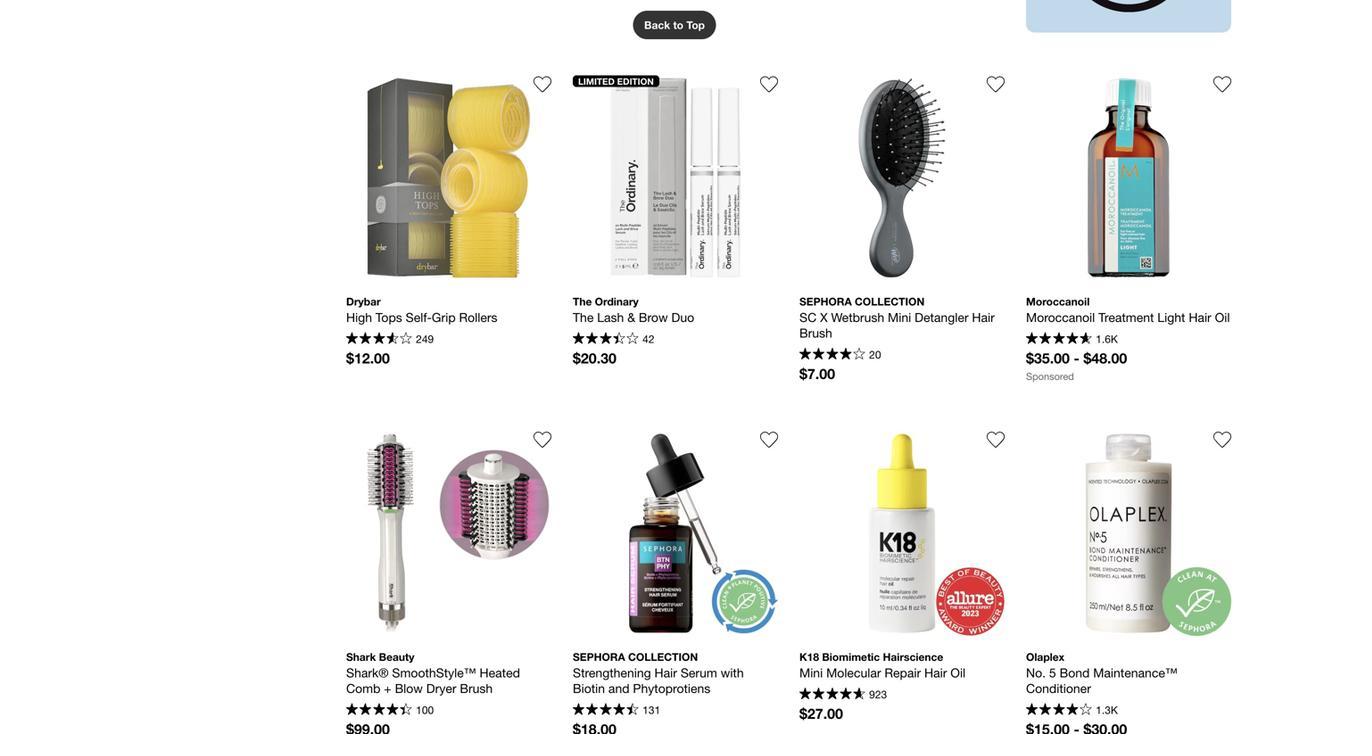 Task type: describe. For each thing, give the bounding box(es) containing it.
sephora collection sc x wetbrush mini detangler hair brush
[[800, 295, 998, 341]]

and
[[609, 681, 630, 696]]

4.5 stars element for strengthening hair serum with biotin and phytoprotiens
[[573, 704, 639, 718]]

save with auto-replenish | get free shipping and 5% off subscripton deliveries on haircare.  shop now > image
[[1026, 0, 1232, 33]]

blow
[[395, 681, 423, 696]]

olaplex - no. 5 bond maintenance™ conditioner image
[[1026, 431, 1232, 636]]

olaplex no. 5 bond maintenance™ conditioner
[[1026, 651, 1181, 696]]

moroccanoil - moroccanoil treatment light hair oil image
[[1026, 75, 1232, 281]]

sign in to love moroccanoil - moroccanoil treatment light hair oil image
[[1214, 75, 1232, 93]]

sephora collection - sc x wetbrush mini detangler hair brush image
[[800, 75, 1005, 281]]

-
[[1074, 350, 1080, 367]]

the ordinary the lash & brow duo
[[573, 295, 694, 325]]

heated
[[480, 666, 520, 681]]

edition
[[617, 76, 654, 87]]

no.
[[1026, 666, 1046, 681]]

sign in to love k18 biomimetic hairscience - mini molecular repair hair oil image
[[987, 431, 1005, 449]]

limited
[[578, 76, 615, 87]]

shark beauty - shark® smoothstyle™ heated comb + blow dryer brush image
[[346, 431, 552, 636]]

moroccanoil moroccanoil treatment light hair oil
[[1026, 295, 1230, 325]]

923 reviews element
[[869, 688, 887, 701]]

hairscience
[[883, 651, 944, 664]]

mini inside k18 biomimetic hairscience mini molecular repair hair oil
[[800, 666, 823, 681]]

sign in to love drybar - high tops self-grip rollers image
[[534, 75, 552, 93]]

duo
[[672, 310, 694, 325]]

sponsored
[[1026, 371, 1074, 382]]

biomimetic
[[822, 651, 880, 664]]

4 stars element for x
[[800, 348, 865, 362]]

phytoprotiens
[[633, 681, 711, 696]]

light
[[1158, 310, 1186, 325]]

4.5 stars element for mini molecular repair hair oil
[[800, 688, 865, 702]]

k18
[[800, 651, 819, 664]]

+
[[384, 681, 392, 696]]

shark
[[346, 651, 376, 664]]

the ordinary - the lash & brow duo image
[[573, 75, 778, 281]]

sign in to love olaplex - no. 5 bond maintenance™ conditioner image
[[1214, 431, 1232, 449]]

3.5 stars element for $20.30
[[573, 332, 639, 347]]

131 reviews element
[[643, 704, 661, 716]]

100
[[416, 704, 434, 716]]

4.5 stars element for shark® smoothstyle™ heated comb + blow dryer brush
[[346, 704, 412, 718]]

k18 biomimetic hairscience mini molecular repair hair oil
[[800, 651, 966, 681]]

oil inside k18 biomimetic hairscience mini molecular repair hair oil
[[951, 666, 966, 681]]

biotin
[[573, 681, 605, 696]]

conditioner
[[1026, 681, 1091, 696]]

drybar - high tops self-grip rollers image
[[346, 75, 552, 281]]

rollers
[[459, 310, 498, 325]]

sign in to love the ordinary - the lash & brow duo image
[[760, 75, 778, 93]]

$35.00 - $48.00 sponsored
[[1026, 350, 1127, 382]]

oil inside moroccanoil moroccanoil treatment light hair oil
[[1215, 310, 1230, 325]]

back
[[644, 19, 670, 31]]

shark beauty shark® smoothstyle™ heated comb + blow dryer brush
[[346, 651, 524, 696]]

brow
[[639, 310, 668, 325]]

1.6k reviews element
[[1096, 333, 1118, 345]]

brush inside sephora collection sc x wetbrush mini detangler hair brush
[[800, 326, 833, 341]]

$35.00
[[1026, 350, 1070, 367]]

collection for serum
[[628, 651, 698, 664]]

maintenance™
[[1093, 666, 1178, 681]]

1.3k
[[1096, 704, 1118, 716]]

1.6k
[[1096, 333, 1118, 345]]

sephora collection - strengthening hair serum with biotin and phytoprotiens image
[[573, 431, 778, 636]]

lash
[[597, 310, 624, 325]]

2 moroccanoil from the top
[[1026, 310, 1095, 325]]

top
[[687, 19, 705, 31]]

100 reviews element
[[416, 704, 434, 716]]

brush inside shark beauty shark® smoothstyle™ heated comb + blow dryer brush
[[460, 681, 493, 696]]

42
[[643, 333, 655, 345]]

back to top button
[[633, 11, 716, 39]]



Task type: locate. For each thing, give the bounding box(es) containing it.
sephora inside sephora collection strengthening hair serum with biotin and phytoprotiens
[[573, 651, 625, 664]]

drybar
[[346, 295, 381, 308]]

collection inside sephora collection strengthening hair serum with biotin and phytoprotiens
[[628, 651, 698, 664]]

0 horizontal spatial sephora
[[573, 651, 625, 664]]

dryer
[[426, 681, 457, 696]]

0 vertical spatial sephora
[[800, 295, 852, 308]]

sephora inside sephora collection sc x wetbrush mini detangler hair brush
[[800, 295, 852, 308]]

1 vertical spatial oil
[[951, 666, 966, 681]]

hair down hairscience
[[925, 666, 947, 681]]

$20.30
[[573, 350, 617, 367]]

sc
[[800, 310, 817, 325]]

4 stars element up "$7.00"
[[800, 348, 865, 362]]

mini down k18
[[800, 666, 823, 681]]

0 horizontal spatial mini
[[800, 666, 823, 681]]

wetbrush
[[831, 310, 885, 325]]

4 stars element down conditioner
[[1026, 704, 1092, 718]]

grip
[[432, 310, 456, 325]]

1.3k reviews element
[[1096, 704, 1118, 716]]

collection up phytoprotiens
[[628, 651, 698, 664]]

0 horizontal spatial 3.5 stars element
[[346, 332, 412, 347]]

1 the from the top
[[573, 295, 592, 308]]

hair inside sephora collection strengthening hair serum with biotin and phytoprotiens
[[655, 666, 677, 681]]

hair inside k18 biomimetic hairscience mini molecular repair hair oil
[[925, 666, 947, 681]]

0 vertical spatial collection
[[855, 295, 925, 308]]

4.5 stars element
[[1026, 332, 1092, 347], [800, 688, 865, 702], [346, 704, 412, 718], [573, 704, 639, 718]]

treatment
[[1099, 310, 1154, 325]]

sephora up strengthening
[[573, 651, 625, 664]]

4.5 stars element up the $27.00
[[800, 688, 865, 702]]

1 vertical spatial the
[[573, 310, 594, 325]]

sephora for strengthening
[[573, 651, 625, 664]]

0 vertical spatial mini
[[888, 310, 911, 325]]

sign in to love sephora collection - sc x wetbrush mini detangler hair brush image
[[987, 75, 1005, 93]]

strengthening
[[573, 666, 651, 681]]

oil
[[1215, 310, 1230, 325], [951, 666, 966, 681]]

1 vertical spatial moroccanoil
[[1026, 310, 1095, 325]]

collection for wetbrush
[[855, 295, 925, 308]]

tops
[[376, 310, 402, 325]]

42 reviews element
[[643, 333, 655, 345]]

hair right the light at the right of page
[[1189, 310, 1212, 325]]

x
[[820, 310, 828, 325]]

collection
[[855, 295, 925, 308], [628, 651, 698, 664]]

1 vertical spatial brush
[[460, 681, 493, 696]]

high
[[346, 310, 372, 325]]

mini right wetbrush at the top right of the page
[[888, 310, 911, 325]]

hair up phytoprotiens
[[655, 666, 677, 681]]

0 horizontal spatial oil
[[951, 666, 966, 681]]

1 horizontal spatial sephora
[[800, 295, 852, 308]]

sephora
[[800, 295, 852, 308], [573, 651, 625, 664]]

sephora collection strengthening hair serum with biotin and phytoprotiens
[[573, 651, 747, 696]]

4.5 stars element up $35.00
[[1026, 332, 1092, 347]]

3.5 stars element for $12.00
[[346, 332, 412, 347]]

249
[[416, 333, 434, 345]]

to
[[673, 19, 684, 31]]

mini inside sephora collection sc x wetbrush mini detangler hair brush
[[888, 310, 911, 325]]

detangler
[[915, 310, 969, 325]]

131
[[643, 704, 661, 716]]

20 reviews element
[[869, 348, 881, 361]]

1 horizontal spatial brush
[[800, 326, 833, 341]]

4 stars element for bond
[[1026, 704, 1092, 718]]

3.5 stars element up $12.00
[[346, 332, 412, 347]]

brush down 'heated'
[[460, 681, 493, 696]]

with
[[721, 666, 744, 681]]

1 vertical spatial collection
[[628, 651, 698, 664]]

sign in to love sephora collection - strengthening hair serum with biotin and phytoprotiens image
[[760, 431, 778, 449]]

sephora up the x
[[800, 295, 852, 308]]

collection up wetbrush at the top right of the page
[[855, 295, 925, 308]]

brush down "sc"
[[800, 326, 833, 341]]

comb
[[346, 681, 381, 696]]

0 vertical spatial the
[[573, 295, 592, 308]]

0 horizontal spatial 4 stars element
[[800, 348, 865, 362]]

olaplex
[[1026, 651, 1065, 664]]

ordinary
[[595, 295, 639, 308]]

$12.00
[[346, 350, 390, 367]]

1 horizontal spatial mini
[[888, 310, 911, 325]]

1 moroccanoil from the top
[[1026, 295, 1090, 308]]

0 vertical spatial 4 stars element
[[800, 348, 865, 362]]

0 vertical spatial moroccanoil
[[1026, 295, 1090, 308]]

oil right repair
[[951, 666, 966, 681]]

drybar high tops self-grip rollers
[[346, 295, 498, 325]]

collection inside sephora collection sc x wetbrush mini detangler hair brush
[[855, 295, 925, 308]]

20
[[869, 348, 881, 361]]

$7.00
[[800, 366, 835, 382]]

5
[[1049, 666, 1056, 681]]

hair inside sephora collection sc x wetbrush mini detangler hair brush
[[972, 310, 995, 325]]

self-
[[406, 310, 432, 325]]

hair
[[972, 310, 995, 325], [1189, 310, 1212, 325], [655, 666, 677, 681], [925, 666, 947, 681]]

2 the from the top
[[573, 310, 594, 325]]

the left lash
[[573, 310, 594, 325]]

1 horizontal spatial collection
[[855, 295, 925, 308]]

0 horizontal spatial brush
[[460, 681, 493, 696]]

2 3.5 stars element from the left
[[573, 332, 639, 347]]

serum
[[681, 666, 717, 681]]

0 vertical spatial brush
[[800, 326, 833, 341]]

hair inside moroccanoil moroccanoil treatment light hair oil
[[1189, 310, 1212, 325]]

repair
[[885, 666, 921, 681]]

1 vertical spatial mini
[[800, 666, 823, 681]]

1 horizontal spatial 3.5 stars element
[[573, 332, 639, 347]]

4.5 stars element for moroccanoil treatment light hair oil
[[1026, 332, 1092, 347]]

hair right detangler
[[972, 310, 995, 325]]

4.5 stars element down and
[[573, 704, 639, 718]]

1 vertical spatial 4 stars element
[[1026, 704, 1092, 718]]

beauty
[[379, 651, 415, 664]]

moroccanoil
[[1026, 295, 1090, 308], [1026, 310, 1095, 325]]

limited edition
[[578, 76, 654, 87]]

brush
[[800, 326, 833, 341], [460, 681, 493, 696]]

$27.00
[[800, 706, 843, 723]]

249 reviews element
[[416, 333, 434, 345]]

sephora for sc
[[800, 295, 852, 308]]

mini
[[888, 310, 911, 325], [800, 666, 823, 681]]

3.5 stars element up $20.30
[[573, 332, 639, 347]]

1 horizontal spatial 4 stars element
[[1026, 704, 1092, 718]]

1 3.5 stars element from the left
[[346, 332, 412, 347]]

bond
[[1060, 666, 1090, 681]]

sign in to love shark beauty - shark® smoothstyle™ heated comb + blow dryer brush image
[[534, 431, 552, 449]]

back to top
[[644, 19, 705, 31]]

923
[[869, 688, 887, 701]]

$48.00
[[1084, 350, 1127, 367]]

molecular
[[827, 666, 881, 681]]

oil right the light at the right of page
[[1215, 310, 1230, 325]]

&
[[628, 310, 635, 325]]

the left ordinary
[[573, 295, 592, 308]]

4.5 stars element down the +
[[346, 704, 412, 718]]

1 vertical spatial sephora
[[573, 651, 625, 664]]

3.5 stars element
[[346, 332, 412, 347], [573, 332, 639, 347]]

4 stars element
[[800, 348, 865, 362], [1026, 704, 1092, 718]]

smoothstyle™
[[392, 666, 476, 681]]

the
[[573, 295, 592, 308], [573, 310, 594, 325]]

k18 biomimetic hairscience - mini molecular repair hair oil image
[[800, 431, 1005, 636]]

1 horizontal spatial oil
[[1215, 310, 1230, 325]]

0 vertical spatial oil
[[1215, 310, 1230, 325]]

0 horizontal spatial collection
[[628, 651, 698, 664]]

shark®
[[346, 666, 389, 681]]



Task type: vqa. For each thing, say whether or not it's contained in the screenshot.
topmost '1.7K reviews' ELEMENT
no



